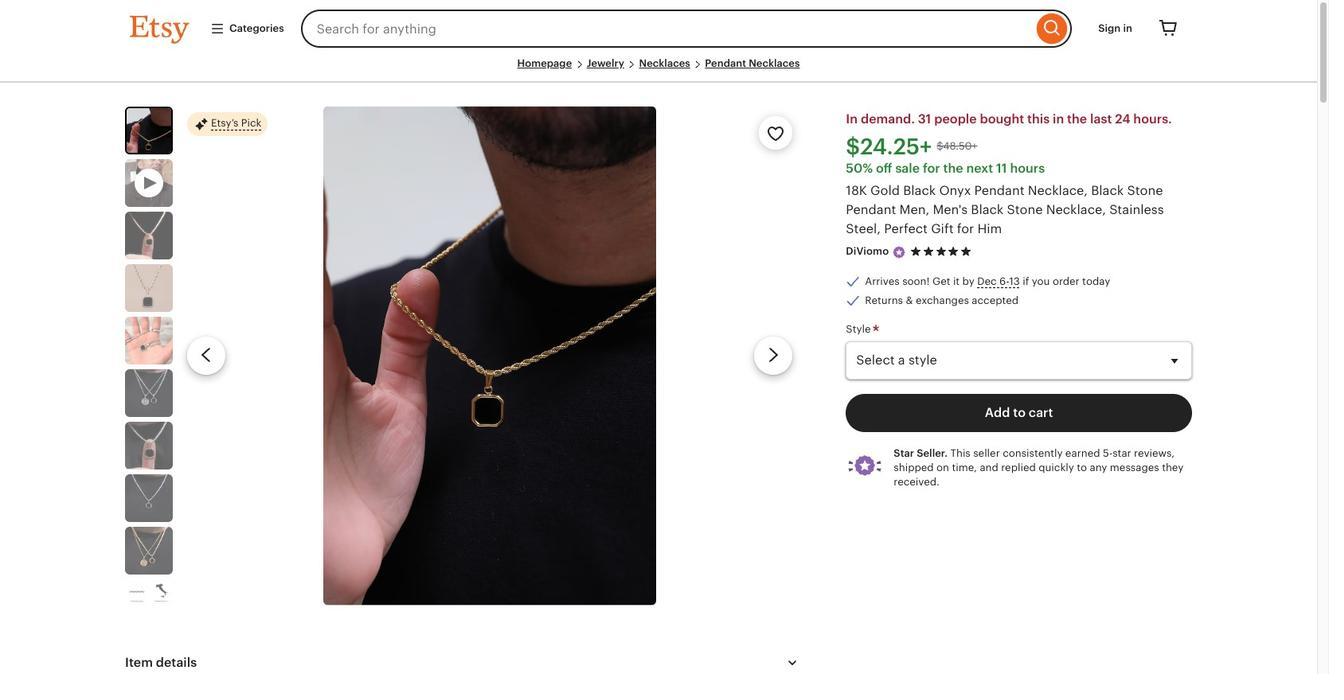 Task type: describe. For each thing, give the bounding box(es) containing it.
$24.25+
[[846, 134, 932, 159]]

cart
[[1029, 405, 1053, 420]]

18k gold black onyx pendant necklace black stone pendant men image 4 image
[[125, 317, 173, 365]]

2 vertical spatial pendant
[[846, 202, 896, 217]]

shipped
[[894, 462, 934, 474]]

1 horizontal spatial black
[[971, 202, 1004, 217]]

arrives
[[865, 275, 900, 287]]

50%
[[846, 161, 873, 176]]

seller.
[[917, 447, 948, 459]]

1 vertical spatial necklace,
[[1046, 202, 1106, 217]]

0 vertical spatial pendant
[[705, 57, 746, 69]]

gold
[[871, 183, 900, 198]]

bought
[[980, 112, 1024, 127]]

etsy's
[[211, 117, 238, 129]]

today
[[1083, 275, 1111, 287]]

in inside sign in button
[[1123, 22, 1133, 34]]

if
[[1023, 275, 1029, 287]]

received.
[[894, 476, 940, 488]]

accepted
[[972, 294, 1019, 306]]

18k gold black onyx pendant necklace black stone pendant men image 9 image
[[125, 580, 173, 628]]

to inside "this seller consistently earned 5-star reviews, shipped on time, and replied quickly to any messages they received."
[[1077, 462, 1087, 474]]

this
[[951, 447, 971, 459]]

18k gold black onyx pendant necklace black stone pendant men (gld) onyx + compass image
[[125, 527, 173, 575]]

dec
[[978, 275, 997, 287]]

they
[[1162, 462, 1184, 474]]

add to cart
[[985, 405, 1053, 420]]

on
[[937, 462, 949, 474]]

reviews,
[[1134, 447, 1175, 459]]

banner containing categories
[[101, 0, 1216, 57]]

homepage
[[517, 57, 572, 69]]

homepage link
[[517, 57, 572, 69]]

sign in button
[[1087, 14, 1145, 43]]

categories button
[[198, 14, 296, 43]]

18k gold black onyx pendant necklace black stone pendant men image 7 image
[[125, 475, 173, 523]]

star seller.
[[894, 447, 948, 459]]

11
[[997, 161, 1007, 176]]

time,
[[952, 462, 977, 474]]

item
[[125, 655, 153, 671]]

0 horizontal spatial in
[[1053, 112, 1064, 127]]

0 horizontal spatial black
[[903, 183, 936, 198]]

item details button
[[111, 644, 816, 675]]

2 necklaces from the left
[[749, 57, 800, 69]]

exchanges
[[916, 294, 969, 306]]

last
[[1091, 112, 1112, 127]]

0 vertical spatial stone
[[1127, 183, 1163, 198]]

13
[[1009, 275, 1020, 287]]

demand.
[[861, 112, 915, 127]]

jewelry
[[587, 57, 624, 69]]

onyx
[[939, 183, 971, 198]]

&
[[906, 294, 913, 306]]

next
[[967, 161, 993, 176]]

perfect
[[884, 221, 928, 237]]

$24.25+ $48.50+
[[846, 134, 978, 159]]

men's
[[933, 202, 968, 217]]

add
[[985, 405, 1010, 420]]

0 horizontal spatial the
[[944, 161, 964, 176]]

people
[[935, 112, 977, 127]]

1 horizontal spatial 18k gold black onyx pendant necklace black stone pendant men image 1 image
[[323, 107, 656, 606]]

order
[[1053, 275, 1080, 287]]

returns & exchanges accepted
[[865, 294, 1019, 306]]

1 horizontal spatial the
[[1067, 112, 1087, 127]]

sign in
[[1099, 22, 1133, 34]]

and
[[980, 462, 999, 474]]

by
[[963, 275, 975, 287]]

soon! get
[[903, 275, 951, 287]]

6-
[[1000, 275, 1010, 287]]

$48.50+
[[937, 140, 978, 152]]



Task type: vqa. For each thing, say whether or not it's contained in the screenshot.
Gold
yes



Task type: locate. For each thing, give the bounding box(es) containing it.
the
[[1067, 112, 1087, 127], [944, 161, 964, 176]]

it
[[953, 275, 960, 287]]

for inside 18k gold black onyx pendant necklace, black stone pendant men, men's black stone necklace, stainless steel, perfect gift for him
[[957, 221, 974, 237]]

necklaces link
[[639, 57, 690, 69]]

star
[[1113, 447, 1132, 459]]

pendant necklaces link
[[705, 57, 800, 69]]

gift
[[931, 221, 954, 237]]

diviomo
[[846, 246, 889, 257]]

0 horizontal spatial for
[[923, 161, 940, 176]]

0 vertical spatial in
[[1123, 22, 1133, 34]]

you
[[1032, 275, 1050, 287]]

star
[[894, 447, 914, 459]]

in
[[1123, 22, 1133, 34], [1053, 112, 1064, 127]]

for
[[923, 161, 940, 176], [957, 221, 974, 237]]

pendant up the steel,
[[846, 202, 896, 217]]

18k gold black onyx pendant necklace black stone pendant men gold - black onyx image
[[125, 212, 173, 260]]

Search for anything text field
[[301, 10, 1033, 48]]

arrives soon! get it by dec 6-13 if you order today
[[865, 275, 1111, 287]]

to inside button
[[1013, 405, 1026, 420]]

0 vertical spatial necklace,
[[1028, 183, 1088, 198]]

banner
[[101, 0, 1216, 57]]

sale
[[896, 161, 920, 176]]

None search field
[[301, 10, 1072, 48]]

necklaces
[[639, 57, 690, 69], [749, 57, 800, 69]]

etsy's pick
[[211, 117, 262, 129]]

18k gold black onyx pendant necklace black stone pendant men image 3 image
[[125, 264, 173, 312]]

pendant right necklaces link
[[705, 57, 746, 69]]

to down earned
[[1077, 462, 1087, 474]]

1 horizontal spatial to
[[1077, 462, 1087, 474]]

for right "gift"
[[957, 221, 974, 237]]

stone
[[1127, 183, 1163, 198], [1007, 202, 1043, 217]]

sign
[[1099, 22, 1121, 34]]

item details
[[125, 655, 197, 671]]

replied
[[1001, 462, 1036, 474]]

black up men,
[[903, 183, 936, 198]]

any
[[1090, 462, 1107, 474]]

consistently
[[1003, 447, 1063, 459]]

seller
[[974, 447, 1000, 459]]

pendant down 11
[[975, 183, 1025, 198]]

returns
[[865, 294, 903, 306]]

black
[[903, 183, 936, 198], [1091, 183, 1124, 198], [971, 202, 1004, 217]]

2 horizontal spatial pendant
[[975, 183, 1025, 198]]

pick
[[241, 117, 262, 129]]

pendant
[[705, 57, 746, 69], [975, 183, 1025, 198], [846, 202, 896, 217]]

stainless
[[1110, 202, 1164, 217]]

2 horizontal spatial black
[[1091, 183, 1124, 198]]

necklace, down the hours
[[1028, 183, 1088, 198]]

etsy's pick button
[[187, 112, 268, 137]]

1 horizontal spatial necklaces
[[749, 57, 800, 69]]

1 horizontal spatial stone
[[1127, 183, 1163, 198]]

black up stainless
[[1091, 183, 1124, 198]]

0 horizontal spatial stone
[[1007, 202, 1043, 217]]

50% off sale for the next 11 hours
[[846, 161, 1045, 176]]

24
[[1115, 112, 1131, 127]]

the up onyx
[[944, 161, 964, 176]]

0 horizontal spatial necklaces
[[639, 57, 690, 69]]

18k gold black onyx pendant necklace black stone pendant men image 1 image
[[323, 107, 656, 606], [127, 108, 171, 153]]

1 horizontal spatial for
[[957, 221, 974, 237]]

1 vertical spatial to
[[1077, 462, 1087, 474]]

jewelry link
[[587, 57, 624, 69]]

18k
[[846, 183, 867, 198]]

off
[[876, 161, 893, 176]]

categories
[[229, 22, 284, 34]]

style
[[846, 323, 874, 335]]

quickly
[[1039, 462, 1074, 474]]

1 vertical spatial in
[[1053, 112, 1064, 127]]

1 vertical spatial stone
[[1007, 202, 1043, 217]]

hours.
[[1134, 112, 1172, 127]]

in right sign
[[1123, 22, 1133, 34]]

black up him in the top of the page
[[971, 202, 1004, 217]]

in right this
[[1053, 112, 1064, 127]]

18k gold black onyx pendant necklace black stone pendant men silver - black onyx image
[[125, 422, 173, 470]]

necklace,
[[1028, 183, 1088, 198], [1046, 202, 1106, 217]]

the left last
[[1067, 112, 1087, 127]]

1 vertical spatial for
[[957, 221, 974, 237]]

pendant necklaces
[[705, 57, 800, 69]]

details
[[156, 655, 197, 671]]

in
[[846, 112, 858, 127]]

1 horizontal spatial in
[[1123, 22, 1133, 34]]

1 necklaces from the left
[[639, 57, 690, 69]]

0 vertical spatial for
[[923, 161, 940, 176]]

menu bar
[[130, 57, 1188, 83]]

stone down the hours
[[1007, 202, 1043, 217]]

0 horizontal spatial pendant
[[705, 57, 746, 69]]

star_seller image
[[892, 245, 907, 259]]

in demand. 31 people bought this in the last 24 hours.
[[846, 112, 1172, 127]]

diviomo link
[[846, 246, 889, 257]]

18k gold black onyx pendant necklace, black stone pendant men, men's black stone necklace, stainless steel, perfect gift for him
[[846, 183, 1164, 237]]

messages
[[1110, 462, 1160, 474]]

this
[[1028, 112, 1050, 127]]

0 vertical spatial to
[[1013, 405, 1026, 420]]

31
[[918, 112, 931, 127]]

add to cart button
[[846, 394, 1192, 432]]

1 vertical spatial the
[[944, 161, 964, 176]]

stone up stainless
[[1127, 183, 1163, 198]]

to left the cart
[[1013, 405, 1026, 420]]

1 vertical spatial pendant
[[975, 183, 1025, 198]]

steel,
[[846, 221, 881, 237]]

to
[[1013, 405, 1026, 420], [1077, 462, 1087, 474]]

0 horizontal spatial 18k gold black onyx pendant necklace black stone pendant men image 1 image
[[127, 108, 171, 153]]

5-
[[1103, 447, 1113, 459]]

18k gold black onyx pendant necklace black stone pendant men (sil) onyx + compass image
[[125, 370, 173, 417]]

0 horizontal spatial to
[[1013, 405, 1026, 420]]

earned
[[1066, 447, 1100, 459]]

men,
[[900, 202, 930, 217]]

this seller consistently earned 5-star reviews, shipped on time, and replied quickly to any messages they received.
[[894, 447, 1184, 488]]

for right sale
[[923, 161, 940, 176]]

1 horizontal spatial pendant
[[846, 202, 896, 217]]

hours
[[1010, 161, 1045, 176]]

him
[[978, 221, 1002, 237]]

necklace, left stainless
[[1046, 202, 1106, 217]]

menu bar containing homepage
[[130, 57, 1188, 83]]

0 vertical spatial the
[[1067, 112, 1087, 127]]



